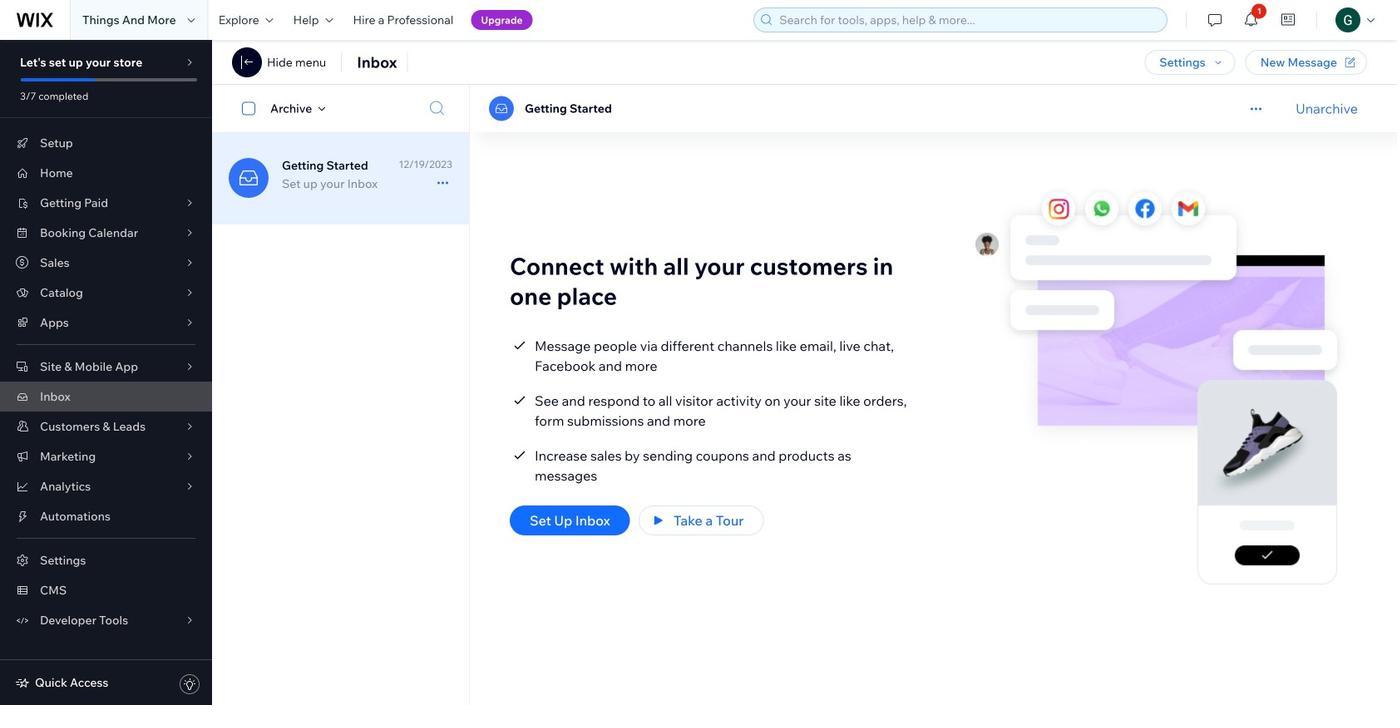 Task type: vqa. For each thing, say whether or not it's contained in the screenshot.
Sidebar element
yes



Task type: locate. For each thing, give the bounding box(es) containing it.
None checkbox
[[233, 99, 270, 119]]

getting started image
[[489, 96, 514, 121]]

getting started image
[[229, 158, 269, 198]]

Search for tools, apps, help & more... field
[[774, 8, 1162, 32]]



Task type: describe. For each thing, give the bounding box(es) containing it.
sidebar element
[[0, 40, 212, 705]]



